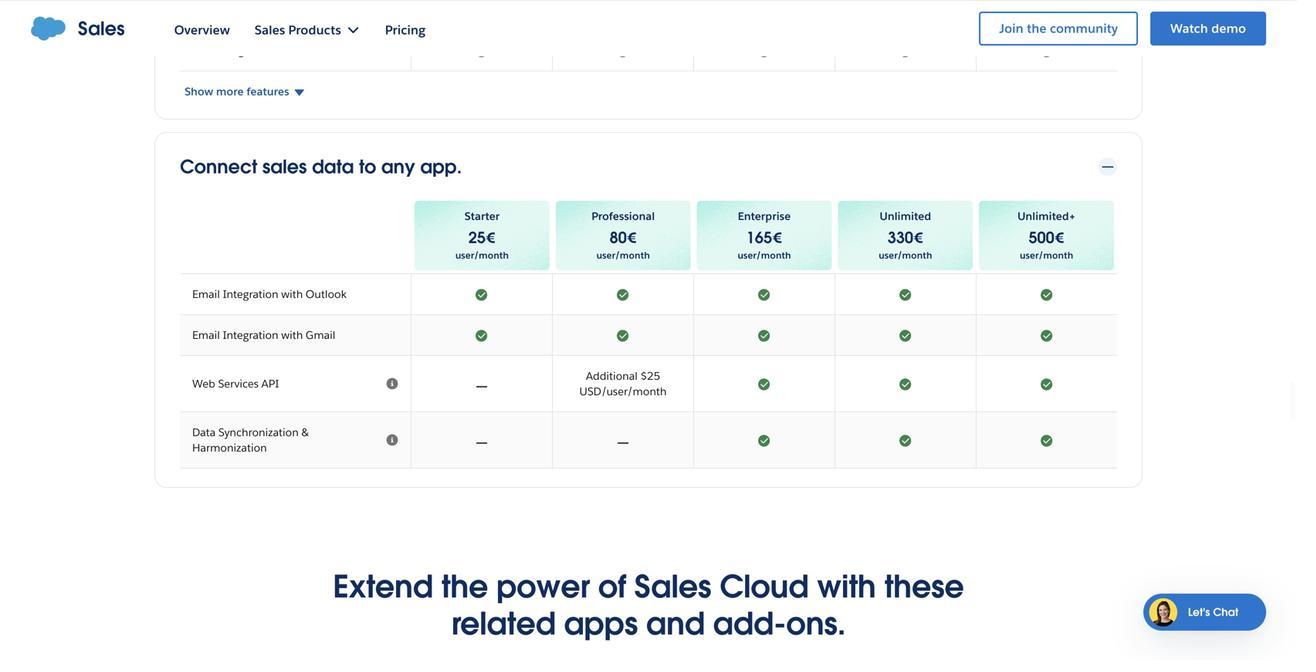 Task type: locate. For each thing, give the bounding box(es) containing it.
included image
[[990, 2, 1105, 18], [424, 43, 540, 58], [565, 43, 681, 58], [707, 43, 823, 58], [848, 43, 964, 58], [990, 43, 1105, 58], [424, 287, 540, 302], [565, 287, 681, 302], [707, 287, 823, 302], [848, 287, 964, 302], [990, 287, 1105, 302], [424, 328, 540, 343], [565, 328, 681, 343], [707, 328, 823, 343], [848, 328, 964, 343], [990, 328, 1105, 343], [707, 376, 823, 392], [848, 376, 964, 392], [990, 376, 1105, 392], [707, 433, 823, 448], [848, 433, 964, 448], [990, 433, 1105, 448]]

2 integration from the top
[[223, 328, 279, 342]]

4 user/month from the left
[[879, 250, 933, 262]]

€ for 25
[[486, 228, 496, 248]]

integration down email integration with outlook
[[223, 328, 279, 342]]

$25
[[641, 369, 661, 383]]

connect sales data to any app. button
[[180, 155, 1118, 179]]

€ down the enterprise
[[772, 228, 783, 248]]

€ inside unlimited 330 € user/month
[[914, 228, 924, 248]]

1 horizontal spatial sales
[[635, 568, 712, 607]]

integration
[[223, 288, 279, 301], [223, 328, 279, 342]]

row containing additional $25 usd/user/month
[[180, 356, 1118, 413]]

outlook
[[306, 288, 347, 301]]

user/month
[[456, 250, 509, 262], [597, 250, 650, 262], [738, 250, 792, 262], [879, 250, 933, 262], [1020, 250, 1074, 262]]

email up the email integration with gmail
[[192, 288, 220, 301]]

€ down the starter
[[486, 228, 496, 248]]

user/month down 80 at top left
[[597, 250, 650, 262]]

80
[[610, 228, 627, 248]]

email for email integration with gmail
[[192, 328, 220, 342]]

3333
[[979, 31, 1005, 44]]

€ down professional
[[627, 228, 637, 248]]

row group containing email integration with outlook
[[180, 274, 1118, 469]]

2 vertical spatial row
[[180, 356, 1118, 413]]

0 vertical spatial integration
[[223, 288, 279, 301]]

with for gmail
[[281, 328, 303, 342]]

integration for outlook
[[223, 288, 279, 301]]

with
[[281, 288, 303, 301], [281, 328, 303, 342], [817, 568, 876, 607]]

2 user/month from the left
[[597, 250, 650, 262]]

user/month inside unlimited+ 500 € user/month
[[1020, 250, 1074, 262]]

user/month for 330
[[879, 250, 933, 262]]

1 vertical spatial integration
[[223, 328, 279, 342]]

3 user/month from the left
[[738, 250, 792, 262]]

1 email from the top
[[192, 288, 220, 301]]

sales link
[[31, 16, 125, 41]]

5 user/month from the left
[[1020, 250, 1074, 262]]

user
[[272, 44, 295, 58]]

2 vertical spatial with
[[817, 568, 876, 607]]

user/month inside the professional 80 € user/month
[[597, 250, 650, 262]]

data synchronization & harmonization row
[[180, 413, 1118, 469]]

500
[[1029, 228, 1055, 248]]

€ inside unlimited+ 500 € user/month
[[1055, 228, 1065, 248]]

show more features
[[185, 85, 289, 99]]

the
[[441, 568, 488, 607]]

165
[[747, 228, 772, 248]]

let's
[[1189, 606, 1211, 619]]

integration up the email integration with gmail
[[223, 288, 279, 301]]

4 cell from the left
[[836, 0, 977, 31]]

storage
[[212, 44, 250, 58]]

let's chat button
[[1144, 594, 1267, 631]]

email integration with outlook
[[192, 288, 347, 301]]

email inside email integration with gmail row
[[192, 328, 220, 342]]

user/month down 500
[[1020, 250, 1074, 262]]

1 vertical spatial with
[[281, 328, 303, 342]]

with inside extend the power of sales cloud with these related apps and add-ons.
[[817, 568, 876, 607]]

contact us 00800 7253 3333
[[914, 12, 1005, 44]]

1 cell from the left
[[412, 0, 553, 31]]

web services api
[[192, 377, 279, 391]]

€ inside the professional 80 € user/month
[[627, 228, 637, 248]]

€ down unlimited+
[[1055, 228, 1065, 248]]

€ for 165
[[772, 228, 783, 248]]

€ down unlimited
[[914, 228, 924, 248]]

0 vertical spatial with
[[281, 288, 303, 301]]

row
[[180, 0, 1118, 31], [180, 198, 1118, 274], [180, 356, 1118, 413]]

1 row from the top
[[180, 0, 1118, 31]]

email inside email integration with outlook row
[[192, 288, 220, 301]]

2 email from the top
[[192, 328, 220, 342]]

5 € from the left
[[1055, 228, 1065, 248]]

email integration with outlook row
[[180, 274, 1118, 315]]

row group
[[180, 274, 1118, 469]]

row containing 25
[[180, 198, 1118, 274]]

app.
[[421, 155, 462, 179]]

table
[[180, 198, 1118, 469]]

data synchronization & harmonization
[[192, 426, 309, 455]]

let's chat
[[1189, 606, 1239, 619]]

user/month down 165 at the right top of page
[[738, 250, 792, 262]]

column header
[[180, 198, 412, 274]]

3 € from the left
[[772, 228, 783, 248]]

user/month down 25
[[456, 250, 509, 262]]

data
[[192, 426, 216, 440]]

user/month for 500
[[1020, 250, 1074, 262]]

1 integration from the top
[[223, 288, 279, 301]]

add-
[[713, 605, 787, 644]]

sales
[[78, 17, 125, 41], [635, 568, 712, 607]]

enterprise 165 € user/month
[[738, 209, 792, 262]]

cell
[[412, 0, 553, 31], [553, 0, 694, 31], [694, 0, 836, 31], [836, 0, 977, 31]]

contact
[[932, 12, 971, 26]]

€
[[486, 228, 496, 248], [627, 228, 637, 248], [772, 228, 783, 248], [914, 228, 924, 248], [1055, 228, 1065, 248]]

1 vertical spatial email
[[192, 328, 220, 342]]

3 row from the top
[[180, 356, 1118, 413]]

0 vertical spatial row
[[180, 0, 1118, 31]]

per
[[253, 44, 270, 58]]

1 € from the left
[[486, 228, 496, 248]]

site tools navigation
[[886, 9, 1267, 53]]

email integration with gmail
[[192, 328, 336, 342]]

€ inside enterprise 165 € user/month
[[772, 228, 783, 248]]

contact us link
[[932, 12, 987, 26]]

0 vertical spatial sales
[[78, 17, 125, 41]]

4 € from the left
[[914, 228, 924, 248]]

2 row from the top
[[180, 198, 1118, 274]]

starter
[[465, 209, 500, 223]]

row header
[[180, 0, 412, 31]]

show
[[185, 85, 213, 99]]

cloud
[[720, 568, 809, 607]]

not included image
[[424, 376, 540, 392], [424, 433, 540, 448], [565, 433, 681, 448]]

file storage per user
[[192, 44, 295, 58]]

2 € from the left
[[627, 228, 637, 248]]

these
[[885, 568, 964, 607]]

0 vertical spatial email
[[192, 288, 220, 301]]

1 user/month from the left
[[456, 250, 509, 262]]

services
[[218, 377, 259, 391]]

user/month down 330 on the top of the page
[[879, 250, 933, 262]]

&
[[302, 426, 309, 440]]

salesforce context menu utility navigation
[[967, 10, 1267, 47]]

row for file storage per user row
[[180, 0, 1118, 31]]

€ inside starter 25 € user/month
[[486, 228, 496, 248]]

1 vertical spatial sales
[[635, 568, 712, 607]]

not included image inside "row"
[[424, 376, 540, 392]]

sales inside extend the power of sales cloud with these related apps and add-ons.
[[635, 568, 712, 607]]

email
[[192, 288, 220, 301], [192, 328, 220, 342]]

not included image for &
[[424, 433, 540, 448]]

3 cell from the left
[[694, 0, 836, 31]]

more
[[216, 85, 244, 99]]

0 horizontal spatial sales
[[78, 17, 125, 41]]

starter 25 € user/month
[[456, 209, 509, 262]]

1 vertical spatial row
[[180, 198, 1118, 274]]

power
[[497, 568, 590, 607]]

email up the web
[[192, 328, 220, 342]]

harmonization
[[192, 441, 267, 455]]

to
[[359, 155, 376, 179]]

connect sales data to any app.
[[180, 155, 462, 179]]



Task type: describe. For each thing, give the bounding box(es) containing it.
professional 80 € user/month
[[592, 209, 655, 262]]

enterprise
[[738, 209, 791, 223]]

show more features button
[[185, 84, 1122, 99]]

professional
[[592, 209, 655, 223]]

any
[[382, 155, 415, 179]]

330
[[888, 228, 914, 248]]

ons.
[[787, 605, 846, 644]]

row for row group containing email integration with outlook
[[180, 198, 1118, 274]]

email for email integration with outlook
[[192, 288, 220, 301]]

connect
[[180, 155, 257, 179]]

€ for 80
[[627, 228, 637, 248]]

table containing 25
[[180, 198, 1118, 469]]

api
[[261, 377, 279, 391]]

file
[[192, 44, 210, 58]]

additional
[[586, 369, 638, 383]]

usd/user/month
[[580, 385, 667, 399]]

integration for gmail
[[223, 328, 279, 342]]

synchronization
[[219, 426, 299, 440]]

user/month for 80
[[597, 250, 650, 262]]

file storage per user row group
[[180, 0, 1118, 72]]

data
[[312, 155, 354, 179]]

related
[[452, 605, 556, 644]]

unlimited+
[[1018, 209, 1076, 223]]

2 cell from the left
[[553, 0, 694, 31]]

unlimited+ 500 € user/month
[[1018, 209, 1076, 262]]

row header inside file storage per user row group
[[180, 0, 412, 31]]

user/month for 165
[[738, 250, 792, 262]]

user/month for 25
[[456, 250, 509, 262]]

sales
[[262, 155, 307, 179]]

email integration with gmail row
[[180, 315, 1118, 356]]

25
[[469, 228, 486, 248]]

unlimited
[[880, 209, 932, 223]]

extend the power of sales cloud with these related apps and add-ons.
[[333, 568, 964, 644]]

wrapper image
[[1099, 158, 1118, 176]]

apps
[[564, 605, 638, 644]]

7253
[[949, 31, 976, 44]]

extend
[[333, 568, 433, 607]]

us
[[974, 12, 987, 26]]

gmail
[[306, 328, 336, 342]]

not included image for api
[[424, 376, 540, 392]]

file storage per user row
[[180, 31, 1118, 72]]

€ for 500
[[1055, 228, 1065, 248]]

and
[[646, 605, 705, 644]]

features
[[247, 85, 289, 99]]

of
[[598, 568, 626, 607]]

with for outlook
[[281, 288, 303, 301]]

additional $25 usd/user/month
[[580, 369, 667, 399]]

00800
[[914, 31, 947, 44]]

chat
[[1214, 606, 1239, 619]]

unlimited 330 € user/month
[[879, 209, 933, 262]]

€ for 330
[[914, 228, 924, 248]]

web
[[192, 377, 215, 391]]

additional $25 usd/user/month cell
[[553, 356, 694, 413]]



Task type: vqa. For each thing, say whether or not it's contained in the screenshot.
the topmost the automated
no



